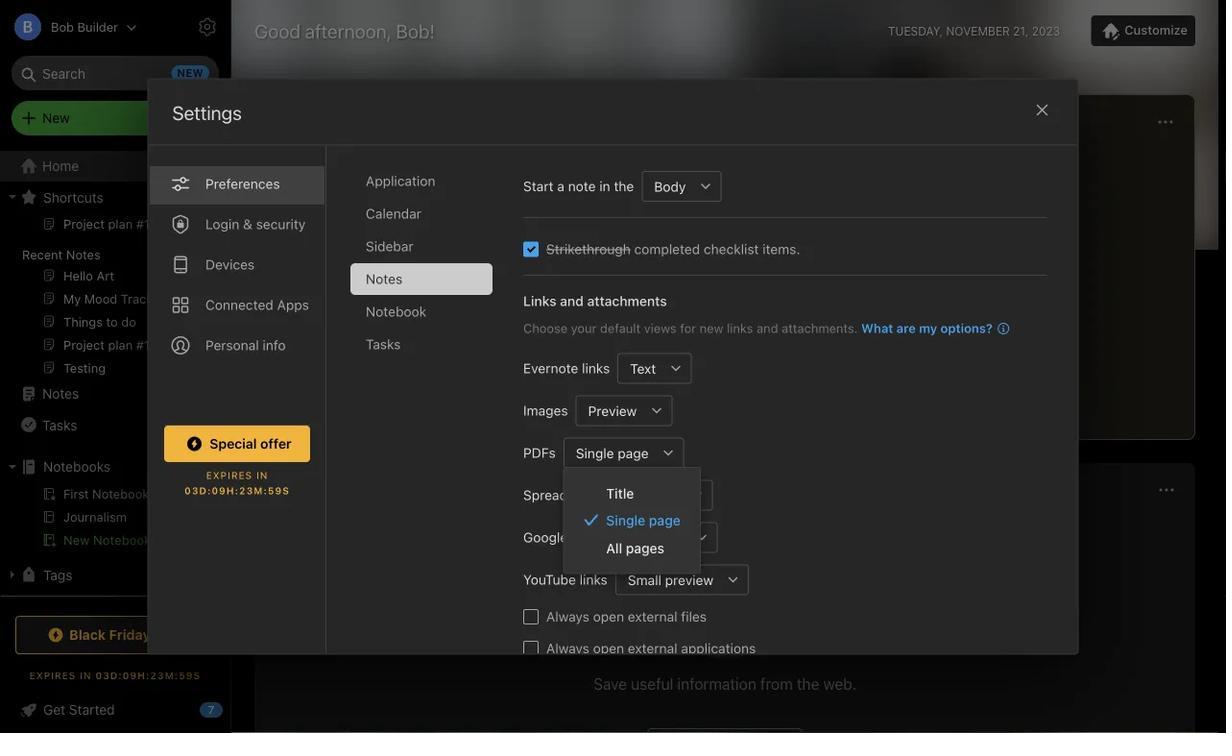 Task type: describe. For each thing, give the bounding box(es) containing it.
our
[[370, 268, 390, 283]]

login & security
[[205, 216, 305, 232]]

go to the beach - studying abroad button
[[801, 179, 966, 427]]

notebooks link
[[0, 452, 222, 482]]

task left le...
[[463, 371, 491, 387]]

text button
[[617, 353, 661, 383]]

recent notes
[[22, 247, 101, 261]]

evernote links
[[523, 360, 610, 376]]

all pages
[[606, 540, 665, 556]]

settings
[[172, 101, 242, 124]]

Search text field
[[25, 56, 206, 90]]

are
[[897, 320, 916, 335]]

in for black
[[80, 670, 92, 681]]

settings image
[[196, 15, 219, 38]]

of
[[389, 250, 401, 266]]

sales
[[560, 250, 592, 266]]

youtube
[[523, 571, 576, 587]]

new
[[700, 320, 723, 335]]

the inside go to the beach - studying abroad
[[854, 216, 874, 232]]

tasks button
[[0, 409, 222, 440]]

all
[[606, 540, 623, 556]]

tab list containing application
[[350, 165, 508, 654]]

spreadsheets
[[523, 487, 609, 502]]

offer inside popup button
[[154, 627, 186, 643]]

0 vertical spatial 4
[[501, 319, 510, 335]]

external for applications
[[628, 640, 677, 656]]

expires for special offer
[[206, 469, 252, 480]]

summary
[[463, 216, 522, 232]]

drive
[[571, 529, 603, 545]]

for
[[680, 320, 696, 335]]

from
[[761, 675, 793, 693]]

application
[[366, 172, 435, 188]]

recently captured
[[270, 482, 414, 498]]

tracker
[[349, 195, 398, 210]]

special
[[209, 435, 257, 451]]

recently captured button
[[266, 478, 414, 501]]

0 vertical spatial 2
[[501, 285, 509, 301]]

tab list containing recent
[[258, 142, 871, 161]]

open for always open external files
[[593, 608, 624, 624]]

in
[[599, 178, 610, 194]]

good
[[255, 19, 301, 42]]

preview
[[588, 402, 637, 418]]

notes link
[[0, 379, 222, 409]]

suggested tab
[[336, 142, 403, 161]]

project
[[463, 195, 509, 210]]

information
[[678, 675, 757, 693]]

0 vertical spatial 3
[[501, 302, 509, 318]]

03d:09h:23m:59s for offer
[[184, 485, 290, 496]]

preview button
[[576, 395, 642, 426]]

2 week from the top
[[463, 285, 498, 301]]

new notebook
[[63, 533, 151, 547]]

choose
[[523, 320, 567, 335]]

task left "evernote"
[[463, 354, 491, 370]]

customize button
[[1092, 15, 1196, 46]]

the down tem
[[398, 319, 418, 335]]

small preview button
[[615, 564, 718, 595]]

captured
[[342, 482, 414, 498]]

milestones
[[463, 250, 530, 266]]

login
[[205, 216, 239, 232]]

0 vertical spatial mood
[[286, 250, 322, 266]]

new for new
[[42, 110, 70, 126]]

google drive links
[[523, 529, 635, 545]]

external for files
[[628, 608, 677, 624]]

single page link
[[564, 507, 700, 534]]

1 vertical spatial mood
[[300, 285, 336, 301]]

body
[[654, 178, 686, 194]]

day
[[363, 250, 385, 266]]

easily
[[286, 233, 322, 249]]

lululemon
[[525, 216, 589, 232]]

the right from
[[797, 675, 820, 693]]

tab list containing web clips
[[258, 511, 1192, 530]]

expires for black friday offer
[[30, 670, 76, 681]]

new notebook group
[[0, 482, 222, 559]]

open for always open external applications
[[593, 640, 624, 656]]

beach
[[878, 216, 916, 232]]

1 horizontal spatial your
[[571, 320, 596, 335]]

page inside "button"
[[618, 445, 648, 460]]

good afternoon, bob!
[[255, 19, 435, 42]]

new button
[[12, 101, 219, 135]]

afternoon,
[[305, 19, 392, 42]]

start a note in the
[[523, 178, 634, 194]]

expires in 03d:09h:23m:59s for special
[[184, 469, 290, 496]]

web clips
[[270, 511, 332, 526]]

attachments.
[[782, 320, 858, 335]]

clips
[[301, 511, 332, 526]]

your inside my mood tracker about this template: easily chart your mood every day of the year with our dai ly mood tracker tem plate. click each square to change the cell background accordin...
[[361, 233, 389, 249]]

tuesday,
[[889, 24, 943, 37]]

Always open external files checkbox
[[523, 609, 538, 624]]

new for new notebook
[[63, 533, 90, 547]]

plan
[[513, 195, 540, 210]]

abroad
[[875, 233, 920, 249]]

go to the beach - studying abroad
[[817, 216, 926, 249]]

1 vertical spatial 1
[[501, 268, 507, 283]]

2 vertical spatial 1
[[495, 354, 501, 370]]

task up le...
[[505, 354, 533, 370]]

apps
[[277, 296, 309, 312]]

notebook inside tab
[[366, 303, 426, 319]]

notes inside 'group'
[[66, 247, 101, 261]]

web.
[[824, 675, 857, 693]]

small preview
[[628, 571, 713, 587]]

what are my options?
[[861, 320, 993, 335]]

notebook inside button
[[93, 533, 151, 547]]

close image
[[1031, 98, 1054, 122]]

tab list containing preferences
[[148, 146, 326, 654]]

security
[[256, 216, 305, 232]]

tasks inside button
[[42, 417, 77, 433]]

friday
[[109, 627, 151, 643]]

bob!
[[396, 19, 435, 42]]

default
[[600, 320, 640, 335]]

le...
[[507, 371, 533, 387]]

recent for recent notes
[[22, 247, 63, 261]]

tasks inside 'tab'
[[366, 336, 401, 352]]

thumbnail image
[[624, 322, 790, 427]]

notes tab
[[350, 263, 492, 294]]

expires in 03d:09h:23m:59s for black
[[30, 670, 201, 681]]

home link
[[0, 151, 231, 182]]

in for special
[[256, 469, 268, 480]]

pdfs
[[523, 444, 556, 460]]

2 vertical spatial notes
[[42, 386, 79, 402]]

special offer button
[[164, 425, 310, 462]]



Task type: vqa. For each thing, say whether or not it's contained in the screenshot.
Single page in the Dropdown List menu
yes



Task type: locate. For each thing, give the bounding box(es) containing it.
notes inside tab
[[366, 270, 402, 286]]

single page button
[[563, 437, 653, 468]]

with
[[340, 268, 366, 283]]

0 vertical spatial always
[[546, 608, 589, 624]]

new inside new notebook button
[[63, 533, 90, 547]]

suggested
[[336, 142, 403, 158]]

emails
[[576, 511, 616, 526]]

1 external from the top
[[628, 608, 677, 624]]

tasks tab
[[350, 328, 492, 360]]

expires down black
[[30, 670, 76, 681]]

Start writing… text field
[[914, 143, 1194, 424]]

always right always open external files checkbox
[[546, 608, 589, 624]]

task
[[463, 354, 491, 370], [505, 354, 533, 370], [548, 354, 577, 370], [463, 371, 491, 387]]

0 horizontal spatial your
[[361, 233, 389, 249]]

notebooks
[[43, 459, 111, 475]]

page up title link
[[618, 445, 648, 460]]

Choose default view option for YouTube links field
[[615, 564, 749, 595]]

all pages link
[[564, 534, 700, 561]]

2
[[501, 285, 509, 301], [537, 354, 545, 370]]

3 right "evernote"
[[580, 354, 589, 370]]

None search field
[[25, 56, 206, 90]]

youtube links
[[523, 571, 607, 587]]

to down click
[[332, 319, 345, 335]]

the
[[614, 178, 634, 194], [854, 216, 874, 232], [286, 268, 306, 283], [398, 319, 418, 335], [797, 675, 820, 693]]

1 vertical spatial single
[[606, 512, 646, 528]]

0 horizontal spatial offer
[[154, 627, 186, 643]]

3
[[501, 302, 509, 318], [580, 354, 589, 370]]

template:
[[353, 216, 412, 232]]

1 vertical spatial in
[[80, 670, 92, 681]]

project plan #1 summary lululemon nike major milestones 100 sales week 1 mm/dd/yy week 2 mm/dd/yy week 3 mm/dd/yy week 4 mm/dd/yy week 5 mm/dd/yy task 1 task 2 task 3 task 4 le...
[[463, 195, 592, 387]]

0 vertical spatial your
[[361, 233, 389, 249]]

open up always open external applications
[[593, 608, 624, 624]]

ly
[[286, 268, 419, 301]]

always open external files
[[546, 608, 707, 624]]

3 week from the top
[[463, 302, 498, 318]]

open up save
[[593, 640, 624, 656]]

sidebar
[[366, 238, 413, 254]]

views
[[644, 320, 677, 335]]

0 vertical spatial new
[[42, 110, 70, 126]]

personal info
[[205, 337, 285, 353]]

sidebar tab
[[350, 230, 492, 262]]

#1
[[544, 195, 559, 210]]

tree containing home
[[0, 151, 231, 663]]

1 right nov
[[664, 250, 670, 263]]

emails tab
[[576, 511, 616, 530]]

external up always open external applications
[[628, 608, 677, 624]]

100
[[534, 250, 556, 266]]

0 vertical spatial in
[[256, 469, 268, 480]]

0 horizontal spatial tasks
[[42, 417, 77, 433]]

0 vertical spatial and
[[560, 293, 583, 308]]

1 vertical spatial expires
[[30, 670, 76, 681]]

Choose default view option for PDFs field
[[563, 437, 684, 468]]

the up studying
[[854, 216, 874, 232]]

mood
[[309, 195, 346, 210]]

nov
[[640, 250, 661, 263]]

1 horizontal spatial in
[[256, 469, 268, 480]]

single inside single page "button"
[[576, 445, 614, 460]]

in down special offer on the left bottom of page
[[256, 469, 268, 480]]

calendar
[[366, 205, 421, 221]]

0 vertical spatial offer
[[260, 435, 291, 451]]

expires
[[206, 469, 252, 480], [30, 670, 76, 681]]

1 vertical spatial expires in 03d:09h:23m:59s
[[30, 670, 201, 681]]

0 vertical spatial to
[[838, 216, 850, 232]]

devices
[[205, 256, 254, 272]]

0 vertical spatial open
[[593, 608, 624, 624]]

title
[[606, 485, 634, 501]]

black friday offer
[[69, 627, 186, 643]]

offer right special
[[260, 435, 291, 451]]

every
[[325, 250, 359, 266]]

preview
[[665, 571, 713, 587]]

notebook up tags button
[[93, 533, 151, 547]]

1 horizontal spatial 3
[[580, 354, 589, 370]]

recent for recent
[[270, 142, 313, 158]]

offer inside popup button
[[260, 435, 291, 451]]

my mood tracker about this template: easily chart your mood every day of the year with our dai ly mood tracker tem plate. click each square to change the cell background accordin...
[[286, 195, 419, 370]]

03d:09h:23m:59s for friday
[[96, 670, 201, 681]]

studying
[[817, 233, 872, 249]]

applications
[[681, 640, 756, 656]]

1 vertical spatial 2
[[537, 354, 545, 370]]

your
[[361, 233, 389, 249], [571, 320, 596, 335]]

and right links
[[560, 293, 583, 308]]

your up day
[[361, 233, 389, 249]]

customize
[[1125, 23, 1188, 37]]

application tab
[[350, 165, 492, 196]]

1 horizontal spatial and
[[757, 320, 778, 335]]

1 down milestones
[[501, 268, 507, 283]]

1 always from the top
[[546, 608, 589, 624]]

year
[[310, 268, 337, 283]]

1 vertical spatial notebook
[[93, 533, 151, 547]]

expires down special
[[206, 469, 252, 480]]

links
[[523, 293, 556, 308]]

recent notes group
[[0, 212, 222, 386]]

hello
[[640, 195, 673, 210]]

03d:09h:23m:59s down special offer popup button
[[184, 485, 290, 496]]

note
[[568, 178, 596, 194]]

expand tags image
[[5, 567, 20, 582]]

1 vertical spatial 3
[[580, 354, 589, 370]]

shortcuts
[[43, 189, 104, 205]]

recent down 'shortcuts'
[[22, 247, 63, 261]]

new up home
[[42, 110, 70, 126]]

2 down "choose"
[[537, 354, 545, 370]]

1 vertical spatial single page
[[606, 512, 681, 528]]

new inside new popup button
[[42, 110, 70, 126]]

notes up tasks button
[[42, 386, 79, 402]]

recent inside 'group'
[[22, 247, 63, 261]]

0 vertical spatial notes
[[66, 247, 101, 261]]

4 up 5
[[501, 319, 510, 335]]

expires in 03d:09h:23m:59s down special offer popup button
[[184, 469, 290, 496]]

1 vertical spatial tasks
[[42, 417, 77, 433]]

black friday offer button
[[15, 616, 215, 654]]

checklist
[[704, 241, 759, 257]]

text
[[630, 360, 656, 376]]

tasks up notebooks
[[42, 417, 77, 433]]

task down "choose"
[[548, 354, 577, 370]]

0 horizontal spatial to
[[332, 319, 345, 335]]

1 vertical spatial and
[[757, 320, 778, 335]]

this
[[327, 216, 350, 232]]

recent tab
[[270, 142, 313, 161]]

about
[[286, 216, 324, 232]]

shortcuts button
[[0, 182, 222, 212]]

2023
[[1032, 24, 1061, 37]]

single page inside dropdown list menu
[[606, 512, 681, 528]]

0 horizontal spatial in
[[80, 670, 92, 681]]

single page up pages
[[606, 512, 681, 528]]

1 vertical spatial your
[[571, 320, 596, 335]]

mood down year
[[300, 285, 336, 301]]

Select66 checkbox
[[523, 241, 538, 257]]

always for always open external applications
[[546, 640, 589, 656]]

single down title
[[606, 512, 646, 528]]

1 vertical spatial 4
[[495, 371, 504, 387]]

major
[[494, 233, 529, 249]]

0 horizontal spatial notebook
[[93, 533, 151, 547]]

external up useful
[[628, 640, 677, 656]]

plate.
[[286, 285, 417, 318]]

1 vertical spatial always
[[546, 640, 589, 656]]

to inside go to the beach - studying abroad
[[838, 216, 850, 232]]

new up tags
[[63, 533, 90, 547]]

tab list
[[258, 142, 871, 161], [148, 146, 326, 654], [350, 165, 508, 654], [258, 511, 1192, 530]]

tab
[[517, 511, 553, 530]]

the right in
[[614, 178, 634, 194]]

2 left links
[[501, 285, 509, 301]]

3 up 5
[[501, 302, 509, 318]]

offer right friday
[[154, 627, 186, 643]]

pages
[[626, 540, 665, 556]]

1 vertical spatial recent
[[22, 247, 63, 261]]

tuesday, november 21, 2023
[[889, 24, 1061, 37]]

0 vertical spatial expires in 03d:09h:23m:59s
[[184, 469, 290, 496]]

always open external applications
[[546, 640, 756, 656]]

recent up my
[[270, 142, 313, 158]]

single inside 'single page' link
[[606, 512, 646, 528]]

0 vertical spatial external
[[628, 608, 677, 624]]

1 vertical spatial new
[[63, 533, 90, 547]]

notes down day
[[366, 270, 402, 286]]

background
[[311, 337, 385, 353]]

Choose default view option for Images field
[[576, 395, 672, 426]]

title link
[[564, 479, 700, 507]]

0 vertical spatial single
[[576, 445, 614, 460]]

4 left le...
[[495, 371, 504, 387]]

1 vertical spatial to
[[332, 319, 345, 335]]

0 vertical spatial 1
[[664, 250, 670, 263]]

1 horizontal spatial to
[[838, 216, 850, 232]]

1 horizontal spatial notebook
[[366, 303, 426, 319]]

single page
[[576, 445, 648, 460], [606, 512, 681, 528]]

my
[[286, 195, 306, 210]]

tree
[[0, 151, 231, 663]]

1 horizontal spatial expires
[[206, 469, 252, 480]]

1 vertical spatial page
[[649, 512, 681, 528]]

connected apps
[[205, 296, 309, 312]]

1 horizontal spatial recent
[[270, 142, 313, 158]]

mood
[[286, 250, 322, 266], [300, 285, 336, 301]]

Choose default view option for Google Drive links field
[[643, 522, 718, 552]]

always for always open external files
[[546, 608, 589, 624]]

Choose default view option for Evernote links field
[[617, 353, 691, 383]]

offer
[[260, 435, 291, 451], [154, 627, 186, 643]]

5 week from the top
[[463, 337, 498, 353]]

tasks down change in the top left of the page
[[366, 336, 401, 352]]

evernote
[[523, 360, 578, 376]]

page inside dropdown list menu
[[649, 512, 681, 528]]

small
[[628, 571, 661, 587]]

expires in 03d:09h:23m:59s down 'black friday offer' popup button
[[30, 670, 201, 681]]

4
[[501, 319, 510, 335], [495, 371, 504, 387]]

2 open from the top
[[593, 640, 624, 656]]

web clips tab
[[270, 511, 332, 530]]

single page up title
[[576, 445, 648, 460]]

chart
[[326, 233, 358, 249]]

Start a new note in the body or title. field
[[642, 171, 721, 201]]

03d:09h:23m:59s down friday
[[96, 670, 201, 681]]

tracker
[[339, 285, 383, 301]]

and left the attachments.
[[757, 320, 778, 335]]

google
[[523, 529, 567, 545]]

notebook down tem
[[366, 303, 426, 319]]

to inside my mood tracker about this template: easily chart your mood every day of the year with our dai ly mood tracker tem plate. click each square to change the cell background accordin...
[[332, 319, 345, 335]]

web
[[270, 511, 298, 526]]

nov 1
[[640, 250, 670, 263]]

1 open from the top
[[593, 608, 624, 624]]

new
[[42, 110, 70, 126], [63, 533, 90, 547]]

1 horizontal spatial tasks
[[366, 336, 401, 352]]

0 horizontal spatial recent
[[22, 247, 63, 261]]

Always open external applications checkbox
[[523, 640, 538, 656]]

strikethrough
[[546, 241, 630, 257]]

0 vertical spatial 03d:09h:23m:59s
[[184, 485, 290, 496]]

1 vertical spatial external
[[628, 640, 677, 656]]

0 horizontal spatial 3
[[501, 302, 509, 318]]

2 always from the top
[[546, 640, 589, 656]]

mood down 'easily'
[[286, 250, 322, 266]]

0 horizontal spatial 2
[[501, 285, 509, 301]]

recently
[[270, 482, 338, 498]]

1 vertical spatial open
[[593, 640, 624, 656]]

tags
[[43, 567, 72, 582]]

dropdown list menu
[[564, 479, 700, 561]]

strikethrough completed checklist items.
[[546, 241, 800, 257]]

to up studying
[[838, 216, 850, 232]]

single down preview button
[[576, 445, 614, 460]]

always right always open external applications option
[[546, 640, 589, 656]]

1
[[664, 250, 670, 263], [501, 268, 507, 283], [495, 354, 501, 370]]

1 week from the top
[[463, 268, 498, 283]]

Choose default view option for Spreadsheets field
[[616, 479, 713, 510]]

0 vertical spatial page
[[618, 445, 648, 460]]

page down 'choose default view option for spreadsheets' field
[[649, 512, 681, 528]]

0 vertical spatial recent
[[270, 142, 313, 158]]

what
[[861, 320, 893, 335]]

0 vertical spatial single page
[[576, 445, 648, 460]]

notes down 'shortcuts'
[[66, 247, 101, 261]]

connected
[[205, 296, 273, 312]]

notebook tab
[[350, 295, 492, 327]]

2 external from the top
[[628, 640, 677, 656]]

expand notebooks image
[[5, 459, 20, 475]]

start
[[523, 178, 553, 194]]

0 horizontal spatial and
[[560, 293, 583, 308]]

1 vertical spatial offer
[[154, 627, 186, 643]]

0 vertical spatial notebook
[[366, 303, 426, 319]]

1 left "evernote"
[[495, 354, 501, 370]]

home
[[42, 158, 79, 174]]

black
[[69, 627, 106, 643]]

1 vertical spatial 03d:09h:23m:59s
[[96, 670, 201, 681]]

calendar tab
[[350, 197, 492, 229]]

completed
[[634, 241, 700, 257]]

&
[[243, 216, 252, 232]]

hello art
[[640, 195, 697, 210]]

in down black
[[80, 670, 92, 681]]

1 horizontal spatial 2
[[537, 354, 545, 370]]

1 vertical spatial notes
[[366, 270, 402, 286]]

new notebook button
[[0, 528, 222, 551]]

4 week from the top
[[463, 319, 498, 335]]

0 vertical spatial expires
[[206, 469, 252, 480]]

0 vertical spatial tasks
[[366, 336, 401, 352]]

1 horizontal spatial offer
[[260, 435, 291, 451]]

art
[[676, 195, 697, 210]]

0 horizontal spatial expires
[[30, 670, 76, 681]]

single page inside "button"
[[576, 445, 648, 460]]

the left year
[[286, 268, 306, 283]]

your down links and attachments
[[571, 320, 596, 335]]

nike
[[463, 233, 490, 249]]

in
[[256, 469, 268, 480], [80, 670, 92, 681]]



